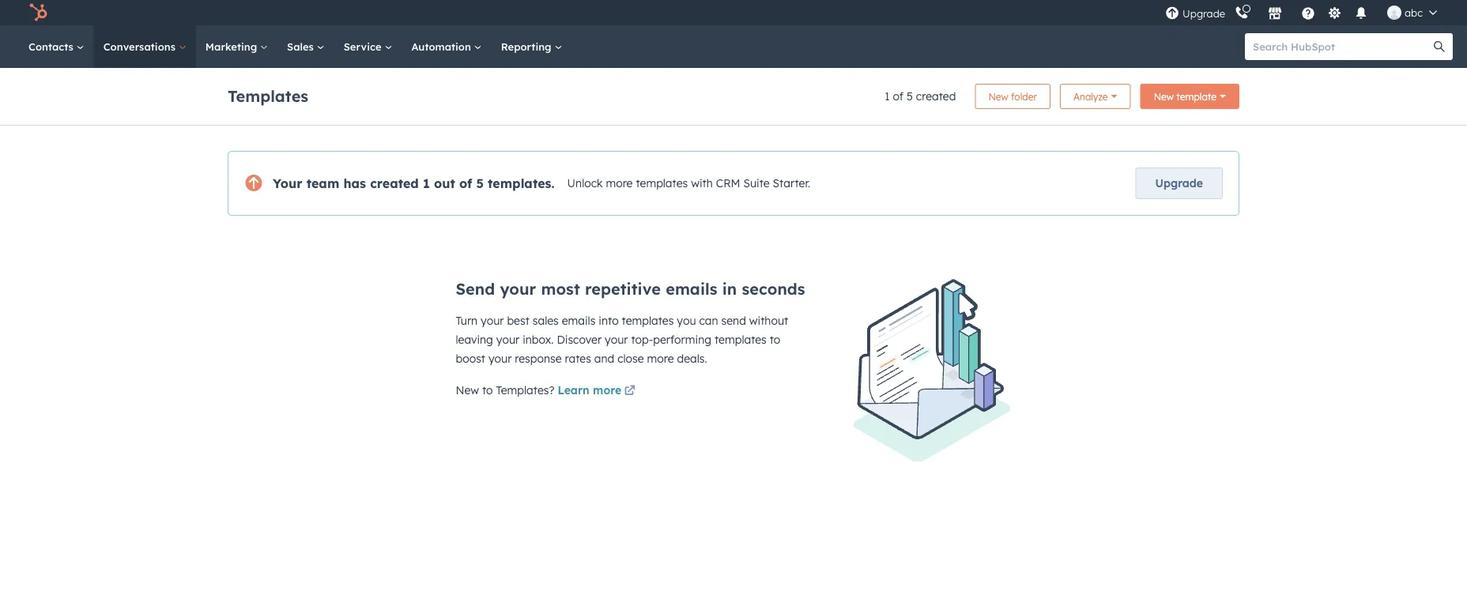 Task type: vqa. For each thing, say whether or not it's contained in the screenshot.
HubSpot ICON
yes



Task type: describe. For each thing, give the bounding box(es) containing it.
0 horizontal spatial to
[[482, 384, 493, 397]]

to inside the turn your best sales emails into templates you can send without leaving your inbox. discover your top-performing templates to boost your response rates and close more deals.
[[770, 333, 781, 347]]

search button
[[1427, 33, 1453, 60]]

contacts
[[28, 40, 76, 53]]

help button
[[1295, 0, 1322, 25]]

1 inside templates banner
[[885, 89, 890, 103]]

your right turn
[[481, 314, 504, 328]]

suite
[[744, 177, 770, 190]]

settings image
[[1328, 7, 1342, 21]]

learn more
[[558, 384, 622, 397]]

top-
[[631, 333, 653, 347]]

template
[[1177, 91, 1217, 102]]

send
[[456, 279, 495, 299]]

turn
[[456, 314, 478, 328]]

created for has
[[370, 176, 419, 191]]

rates
[[565, 352, 591, 366]]

new template button
[[1141, 84, 1240, 109]]

emails for in
[[666, 279, 718, 299]]

1 vertical spatial upgrade
[[1156, 176, 1204, 190]]

sales
[[533, 314, 559, 328]]

calling icon button
[[1229, 2, 1256, 23]]

1 vertical spatial templates
[[622, 314, 674, 328]]

more for learn more
[[593, 384, 622, 397]]

crm
[[716, 177, 741, 190]]

automation link
[[402, 25, 492, 68]]

best
[[507, 314, 530, 328]]

link opens in a new window image
[[625, 382, 636, 401]]

1 of 5 created
[[885, 89, 956, 103]]

link opens in a new window image
[[625, 386, 636, 397]]

abc button
[[1378, 0, 1447, 25]]

0 vertical spatial templates
[[636, 177, 688, 190]]

can
[[699, 314, 718, 328]]

upgrade image
[[1166, 7, 1180, 21]]

hubspot image
[[28, 3, 47, 22]]

your down best
[[496, 333, 520, 347]]

contacts link
[[19, 25, 94, 68]]

service link
[[334, 25, 402, 68]]

hubspot link
[[19, 3, 59, 22]]

unlock
[[567, 177, 603, 190]]

into
[[599, 314, 619, 328]]

new for new template
[[1154, 91, 1174, 102]]

in
[[723, 279, 737, 299]]

team
[[307, 176, 339, 191]]

1 vertical spatial of
[[459, 176, 472, 191]]

new folder
[[989, 91, 1037, 102]]

response
[[515, 352, 562, 366]]

templates
[[228, 86, 309, 106]]

starter.
[[773, 177, 811, 190]]

templates?
[[496, 384, 555, 397]]

out
[[434, 176, 455, 191]]

menu containing abc
[[1164, 0, 1449, 25]]

marketplaces image
[[1268, 7, 1283, 21]]

marketing link
[[196, 25, 278, 68]]

1 vertical spatial 1
[[423, 176, 430, 191]]

calling icon image
[[1235, 6, 1249, 20]]

notifications image
[[1355, 7, 1369, 21]]

templates.
[[488, 176, 555, 191]]

more for unlock more templates with crm suite starter.
[[606, 177, 633, 190]]

conversations
[[103, 40, 179, 53]]

without
[[749, 314, 789, 328]]

emails for into
[[562, 314, 596, 328]]

service
[[344, 40, 385, 53]]



Task type: locate. For each thing, give the bounding box(es) containing it.
1 vertical spatial to
[[482, 384, 493, 397]]

sales link
[[278, 25, 334, 68]]

0 horizontal spatial 1
[[423, 176, 430, 191]]

more
[[606, 177, 633, 190], [647, 352, 674, 366], [593, 384, 622, 397]]

of
[[893, 89, 904, 103], [459, 176, 472, 191]]

you
[[677, 314, 696, 328]]

notifications button
[[1348, 0, 1375, 25]]

new left folder
[[989, 91, 1009, 102]]

templates left the with
[[636, 177, 688, 190]]

new for new folder
[[989, 91, 1009, 102]]

more inside the turn your best sales emails into templates you can send without leaving your inbox. discover your top-performing templates to boost your response rates and close more deals.
[[647, 352, 674, 366]]

automation
[[412, 40, 474, 53]]

upgrade link
[[1136, 168, 1223, 199]]

turn your best sales emails into templates you can send without leaving your inbox. discover your top-performing templates to boost your response rates and close more deals.
[[456, 314, 789, 366]]

more left link opens in a new window image
[[593, 384, 622, 397]]

of inside templates banner
[[893, 89, 904, 103]]

marketing
[[205, 40, 260, 53]]

created inside templates banner
[[916, 89, 956, 103]]

0 vertical spatial of
[[893, 89, 904, 103]]

marketplaces button
[[1259, 0, 1292, 25]]

created left new folder
[[916, 89, 956, 103]]

inbox.
[[523, 333, 554, 347]]

5
[[907, 89, 913, 103], [476, 176, 484, 191]]

your up best
[[500, 279, 536, 299]]

send
[[722, 314, 746, 328]]

new
[[989, 91, 1009, 102], [1154, 91, 1174, 102], [456, 384, 479, 397]]

to
[[770, 333, 781, 347], [482, 384, 493, 397]]

2 vertical spatial templates
[[715, 333, 767, 347]]

settings link
[[1325, 4, 1345, 21]]

0 horizontal spatial of
[[459, 176, 472, 191]]

1 vertical spatial emails
[[562, 314, 596, 328]]

leaving
[[456, 333, 493, 347]]

analyze
[[1074, 91, 1108, 102]]

new inside button
[[989, 91, 1009, 102]]

search image
[[1434, 41, 1446, 52]]

gary orlando image
[[1388, 6, 1402, 20]]

0 horizontal spatial created
[[370, 176, 419, 191]]

1 horizontal spatial emails
[[666, 279, 718, 299]]

most
[[541, 279, 580, 299]]

created
[[916, 89, 956, 103], [370, 176, 419, 191]]

0 vertical spatial to
[[770, 333, 781, 347]]

1 horizontal spatial to
[[770, 333, 781, 347]]

emails
[[666, 279, 718, 299], [562, 314, 596, 328]]

emails up you
[[666, 279, 718, 299]]

deals.
[[677, 352, 708, 366]]

0 vertical spatial more
[[606, 177, 633, 190]]

learn more link
[[558, 382, 638, 401]]

your team has created 1 out of 5 templates.
[[273, 176, 555, 191]]

0 horizontal spatial emails
[[562, 314, 596, 328]]

your
[[500, 279, 536, 299], [481, 314, 504, 328], [496, 333, 520, 347], [605, 333, 628, 347], [489, 352, 512, 366]]

1 vertical spatial created
[[370, 176, 419, 191]]

1 horizontal spatial 5
[[907, 89, 913, 103]]

emails inside the turn your best sales emails into templates you can send without leaving your inbox. discover your top-performing templates to boost your response rates and close more deals.
[[562, 314, 596, 328]]

folder
[[1011, 91, 1037, 102]]

abc
[[1405, 6, 1423, 19]]

analyze button
[[1060, 84, 1131, 109]]

created right 'has'
[[370, 176, 419, 191]]

Search HubSpot search field
[[1245, 33, 1439, 60]]

sales
[[287, 40, 317, 53]]

1 vertical spatial 5
[[476, 176, 484, 191]]

0 horizontal spatial 5
[[476, 176, 484, 191]]

repetitive
[[585, 279, 661, 299]]

1 horizontal spatial of
[[893, 89, 904, 103]]

to down without
[[770, 333, 781, 347]]

help image
[[1302, 7, 1316, 21]]

1 horizontal spatial 1
[[885, 89, 890, 103]]

0 vertical spatial created
[[916, 89, 956, 103]]

new for new to templates?
[[456, 384, 479, 397]]

1 vertical spatial more
[[647, 352, 674, 366]]

more down top-
[[647, 352, 674, 366]]

2 vertical spatial more
[[593, 384, 622, 397]]

templates down send
[[715, 333, 767, 347]]

0 vertical spatial emails
[[666, 279, 718, 299]]

2 horizontal spatial new
[[1154, 91, 1174, 102]]

discover
[[557, 333, 602, 347]]

your down into
[[605, 333, 628, 347]]

templates
[[636, 177, 688, 190], [622, 314, 674, 328], [715, 333, 767, 347]]

performing
[[653, 333, 712, 347]]

to down boost
[[482, 384, 493, 397]]

reporting link
[[492, 25, 572, 68]]

new template
[[1154, 91, 1217, 102]]

1 horizontal spatial new
[[989, 91, 1009, 102]]

0 vertical spatial 5
[[907, 89, 913, 103]]

5 inside templates banner
[[907, 89, 913, 103]]

templates banner
[[228, 79, 1240, 109]]

boost
[[456, 352, 486, 366]]

send your most repetitive emails in seconds
[[456, 279, 805, 299]]

new down boost
[[456, 384, 479, 397]]

1 horizontal spatial created
[[916, 89, 956, 103]]

0 vertical spatial upgrade
[[1183, 7, 1226, 20]]

emails up discover
[[562, 314, 596, 328]]

conversations link
[[94, 25, 196, 68]]

new left template
[[1154, 91, 1174, 102]]

reporting
[[501, 40, 555, 53]]

1
[[885, 89, 890, 103], [423, 176, 430, 191]]

0 horizontal spatial new
[[456, 384, 479, 397]]

seconds
[[742, 279, 805, 299]]

new inside popup button
[[1154, 91, 1174, 102]]

with
[[691, 177, 713, 190]]

has
[[344, 176, 366, 191]]

unlock more templates with crm suite starter.
[[567, 177, 811, 190]]

upgrade
[[1183, 7, 1226, 20], [1156, 176, 1204, 190]]

menu
[[1164, 0, 1449, 25]]

new folder button
[[975, 84, 1051, 109]]

0 vertical spatial 1
[[885, 89, 890, 103]]

your right boost
[[489, 352, 512, 366]]

new to templates?
[[456, 384, 555, 397]]

learn
[[558, 384, 590, 397]]

templates up top-
[[622, 314, 674, 328]]

close
[[618, 352, 644, 366]]

your
[[273, 176, 303, 191]]

and
[[594, 352, 615, 366]]

created for 5
[[916, 89, 956, 103]]

more right unlock
[[606, 177, 633, 190]]



